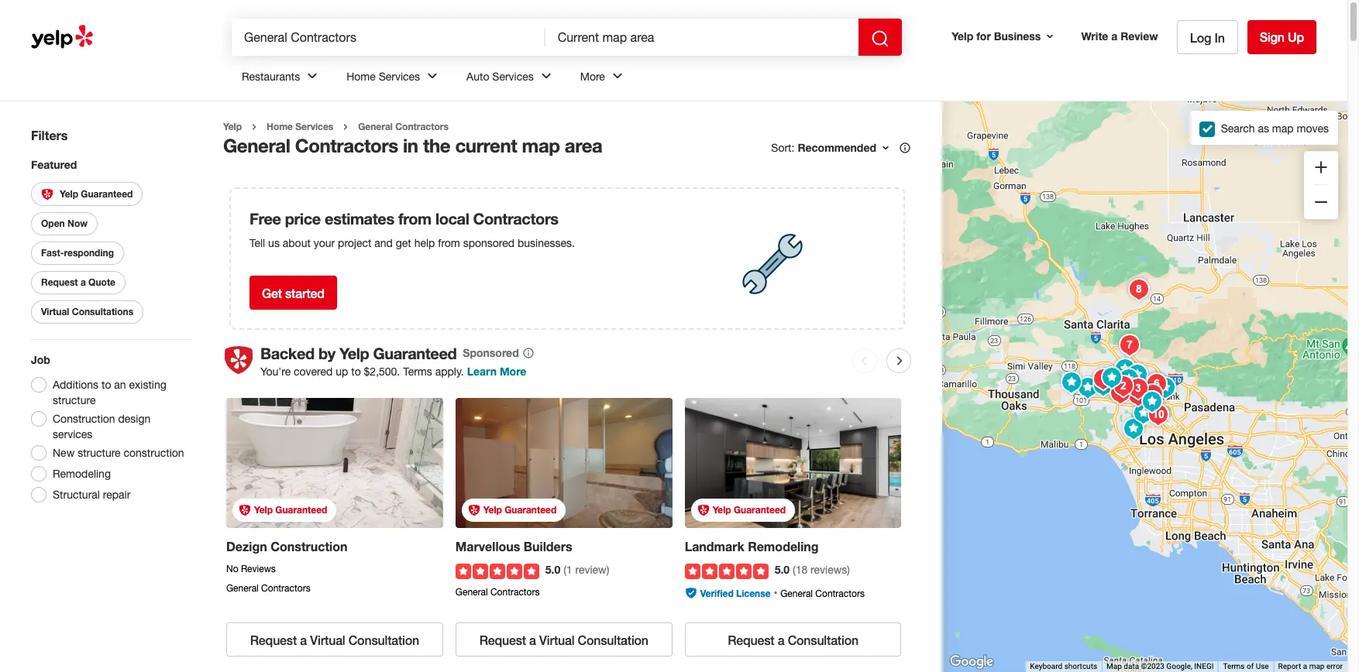 Task type: locate. For each thing, give the bounding box(es) containing it.
new structure construction
[[53, 448, 184, 460]]

16 info v2 image
[[899, 142, 912, 154]]

map left area
[[522, 135, 560, 157]]

remodeling up (18
[[748, 540, 819, 555]]

guaranteed up the "now"
[[81, 188, 133, 200]]

none field find
[[244, 29, 533, 46]]

1 horizontal spatial 16 chevron down v2 image
[[1044, 30, 1057, 42]]

0 horizontal spatial from
[[398, 210, 432, 228]]

previous image
[[855, 352, 874, 371]]

review
[[1121, 29, 1159, 42]]

more link
[[568, 56, 639, 101]]

to left an
[[102, 379, 111, 392]]

0 horizontal spatial yelp guaranteed link
[[226, 399, 443, 529]]

services right auto
[[492, 70, 534, 83]]

yelp up landmark
[[713, 505, 732, 517]]

24 chevron down v2 image
[[423, 67, 442, 86]]

1 horizontal spatial map
[[1273, 122, 1294, 134]]

more inside business categories element
[[580, 70, 605, 83]]

5 star rating image for marvellous
[[456, 564, 539, 580]]

keyboard
[[1030, 663, 1063, 671]]

©2023
[[1142, 663, 1165, 671]]

0 horizontal spatial to
[[102, 379, 111, 392]]

0 horizontal spatial construction
[[53, 413, 115, 426]]

5.0 left (18
[[775, 564, 790, 577]]

general contractors down reviews
[[226, 584, 311, 595]]

structure down construction design services at the bottom left of the page
[[78, 448, 121, 460]]

more
[[580, 70, 605, 83], [500, 365, 527, 379]]

request for marvellous builders
[[480, 633, 526, 648]]

0 vertical spatial home services link
[[334, 56, 454, 101]]

1 horizontal spatial 24 chevron down v2 image
[[537, 67, 556, 86]]

services
[[379, 70, 420, 83], [492, 70, 534, 83], [296, 121, 334, 133]]

None field
[[244, 29, 533, 46], [558, 29, 847, 46]]

verified license
[[700, 588, 771, 600]]

map left error
[[1310, 663, 1325, 671]]

next image
[[891, 352, 910, 371]]

0 vertical spatial terms
[[403, 366, 432, 379]]

home services link down find field
[[334, 56, 454, 101]]

creative innovation developers image
[[1141, 369, 1172, 400]]

contractors up general contractors in the current map area
[[396, 121, 449, 133]]

16 chevron right v2 image
[[248, 121, 260, 133]]

report a map error
[[1279, 663, 1343, 671]]

yelp guaranteed up marvellous builders
[[484, 505, 557, 517]]

jp general construction image
[[1130, 372, 1161, 403]]

2 5 star rating image from the left
[[685, 564, 769, 580]]

0 horizontal spatial 16 chevron down v2 image
[[880, 142, 892, 155]]

construction
[[53, 413, 115, 426], [271, 540, 348, 555]]

0 horizontal spatial request a virtual consultation button
[[226, 624, 443, 658]]

1 consultation from the left
[[349, 633, 419, 648]]

1 horizontal spatial request a virtual consultation
[[480, 633, 649, 648]]

emoh remodeling image
[[1150, 372, 1181, 403]]

16 chevron down v2 image right business
[[1044, 30, 1057, 42]]

home services
[[347, 70, 420, 83], [267, 121, 334, 133]]

1 5 star rating image from the left
[[456, 564, 539, 580]]

additions
[[53, 379, 99, 392]]

0 vertical spatial home services
[[347, 70, 420, 83]]

5 star rating image down marvellous
[[456, 564, 539, 580]]

1 horizontal spatial remodeling
[[748, 540, 819, 555]]

3 consultation from the left
[[788, 633, 859, 648]]

remodeling up structural at left bottom
[[53, 469, 111, 481]]

yelp up marvellous
[[484, 505, 502, 517]]

terms left the 'of'
[[1224, 663, 1245, 671]]

existing
[[129, 379, 166, 392]]

home services down find text box
[[347, 70, 420, 83]]

yelp guaranteed for dezign
[[254, 505, 327, 517]]

apply.
[[435, 366, 464, 379]]

terms
[[403, 366, 432, 379], [1224, 663, 1245, 671]]

consultation for dezign construction
[[349, 633, 419, 648]]

get started button
[[250, 276, 337, 310]]

home services inside business categories element
[[347, 70, 420, 83]]

1 horizontal spatial request a virtual consultation button
[[456, 624, 673, 658]]

request a virtual consultation button
[[226, 624, 443, 658], [456, 624, 673, 658]]

group
[[1305, 151, 1339, 219]]

1 horizontal spatial yelp guaranteed link
[[456, 399, 673, 529]]

a inside 'group'
[[81, 277, 86, 289]]

structure inside additions to an existing structure
[[53, 395, 96, 407]]

1 vertical spatial home services link
[[267, 121, 334, 133]]

structural repair
[[53, 489, 130, 502]]

16 yelp guaranteed v2 image
[[41, 189, 53, 201], [239, 505, 251, 517], [468, 505, 480, 517], [697, 505, 710, 517]]

(1
[[564, 565, 573, 577]]

2 horizontal spatial map
[[1310, 663, 1325, 671]]

structure down "additions"
[[53, 395, 96, 407]]

yelp up open now
[[60, 188, 78, 200]]

24 chevron down v2 image inside auto services link
[[537, 67, 556, 86]]

silverman's construction image
[[1124, 274, 1155, 305]]

general down 16 chevron right v2 image on the top of page
[[223, 135, 290, 157]]

2 none field from the left
[[558, 29, 847, 46]]

2 horizontal spatial yelp guaranteed link
[[685, 399, 902, 529]]

24 chevron down v2 image inside restaurants 'link'
[[303, 67, 322, 86]]

home right 16 chevron right v2 image on the top of page
[[267, 121, 293, 133]]

2 vertical spatial map
[[1310, 663, 1325, 671]]

yelp guaranteed link for marvellous builders
[[456, 399, 673, 529]]

landmark remodeling image
[[1137, 386, 1168, 417]]

1 vertical spatial to
[[102, 379, 111, 392]]

guaranteed up landmark remodeling "link"
[[734, 505, 786, 517]]

16 chevron down v2 image inside yelp for business button
[[1044, 30, 1057, 42]]

pearl remodeling image
[[1088, 364, 1119, 395]]

1 horizontal spatial 5.0
[[775, 564, 790, 577]]

1 vertical spatial home services
[[267, 121, 334, 133]]

0 horizontal spatial 5.0
[[546, 564, 561, 577]]

sign
[[1260, 29, 1285, 44]]

yelp guaranteed
[[339, 344, 457, 363]]

2 24 chevron down v2 image from the left
[[537, 67, 556, 86]]

ground up builders image
[[1143, 400, 1174, 431]]

5.0 left (1
[[546, 564, 561, 577]]

0 horizontal spatial virtual
[[41, 307, 69, 318]]

guaranteed up "dezign construction" link
[[275, 505, 327, 517]]

more up area
[[580, 70, 605, 83]]

0 vertical spatial remodeling
[[53, 469, 111, 481]]

terms down yelp guaranteed
[[403, 366, 432, 379]]

0 horizontal spatial remodeling
[[53, 469, 111, 481]]

from up tell us about your project and get help from sponsored businesses. on the top left
[[398, 210, 432, 228]]

new look construction image
[[1122, 359, 1153, 390]]

1 horizontal spatial consultation
[[578, 633, 649, 648]]

yelp guaranteed
[[60, 188, 133, 200], [254, 505, 327, 517], [484, 505, 557, 517], [713, 505, 786, 517]]

home down find field
[[347, 70, 376, 83]]

5.0 for remodeling
[[775, 564, 790, 577]]

16 yelp guaranteed v2 image up landmark
[[697, 505, 710, 517]]

request
[[41, 277, 78, 289], [250, 633, 297, 648], [480, 633, 526, 648], [728, 633, 775, 648]]

2 yelp guaranteed link from the left
[[456, 399, 673, 529]]

yelp guaranteed up "dezign construction" link
[[254, 505, 327, 517]]

0 vertical spatial structure
[[53, 395, 96, 407]]

0 horizontal spatial 24 chevron down v2 image
[[303, 67, 322, 86]]

you're covered up to $2,500. terms apply. learn more
[[260, 365, 527, 379]]

3 24 chevron down v2 image from the left
[[608, 67, 627, 86]]

more down 16 info v2 icon
[[500, 365, 527, 379]]

log
[[1190, 30, 1212, 45]]

2 request a virtual consultation from the left
[[480, 633, 649, 648]]

0 vertical spatial home
[[347, 70, 376, 83]]

general
[[358, 121, 393, 133], [223, 135, 290, 157], [226, 584, 259, 595], [456, 587, 488, 598], [781, 589, 813, 600]]

galmidi group image
[[1088, 370, 1119, 401]]

0 horizontal spatial none field
[[244, 29, 533, 46]]

None search field
[[232, 19, 906, 56]]

yelp
[[952, 29, 974, 42], [223, 121, 242, 133], [60, 188, 78, 200], [254, 505, 273, 517], [484, 505, 502, 517], [713, 505, 732, 517]]

1 horizontal spatial none field
[[558, 29, 847, 46]]

the
[[423, 135, 450, 157]]

home services link
[[334, 56, 454, 101], [267, 121, 334, 133]]

1 request a virtual consultation button from the left
[[226, 624, 443, 658]]

16 yelp guaranteed v2 image up marvellous
[[468, 505, 480, 517]]

yelp left 16 chevron right v2 image on the top of page
[[223, 121, 242, 133]]

auto services
[[467, 70, 534, 83]]

request for landmark remodeling
[[728, 633, 775, 648]]

yelp for business
[[952, 29, 1041, 42]]

5 star rating image
[[456, 564, 539, 580], [685, 564, 769, 580]]

1 5.0 from the left
[[546, 564, 561, 577]]

report
[[1279, 663, 1302, 671]]

reviews
[[241, 565, 276, 575]]

fast-responding
[[41, 248, 114, 259]]

map for search
[[1273, 122, 1294, 134]]

build method construction image
[[1123, 380, 1154, 411]]

rm1 construction image
[[1118, 414, 1149, 445]]

yelp guaranteed up the "now"
[[60, 188, 133, 200]]

restaurants link
[[229, 56, 334, 101]]

24 chevron down v2 image for more
[[608, 67, 627, 86]]

yelp guaranteed link for landmark remodeling
[[685, 399, 902, 529]]

1 horizontal spatial home services link
[[334, 56, 454, 101]]

write a review link
[[1075, 22, 1165, 50]]

1 horizontal spatial home
[[347, 70, 376, 83]]

google image
[[946, 653, 998, 673]]

1 horizontal spatial construction
[[271, 540, 348, 555]]

yelp inside yelp guaranteed button
[[60, 188, 78, 200]]

a for request a quote button
[[81, 277, 86, 289]]

terms of use link
[[1224, 663, 1269, 671]]

contractors down reviews
[[261, 584, 311, 595]]

help
[[414, 238, 435, 250]]

dezign construction link
[[226, 540, 348, 555]]

3 yelp guaranteed link from the left
[[685, 399, 902, 529]]

5.0
[[546, 564, 561, 577], [775, 564, 790, 577]]

0 vertical spatial to
[[351, 366, 361, 379]]

local
[[436, 210, 469, 228]]

request a quote button
[[31, 272, 126, 295]]

construction
[[124, 448, 184, 460]]

recommended
[[798, 141, 877, 155]]

guaranteed up marvellous builders
[[505, 505, 557, 517]]

a for request a virtual consultation button associated with marvellous builders
[[530, 633, 536, 648]]

started
[[285, 286, 325, 301]]

dezign construction
[[226, 540, 348, 555]]

from right help at the left of the page
[[438, 238, 460, 250]]

2 request a virtual consultation button from the left
[[456, 624, 673, 658]]

0 horizontal spatial home services
[[267, 121, 334, 133]]

0 horizontal spatial terms
[[403, 366, 432, 379]]

0 vertical spatial construction
[[53, 413, 115, 426]]

up
[[336, 366, 348, 379]]

map data ©2023 google, inegi
[[1107, 663, 1214, 671]]

1 horizontal spatial 5 star rating image
[[685, 564, 769, 580]]

search
[[1221, 122, 1255, 134]]

home services right 16 chevron right v2 image on the top of page
[[267, 121, 334, 133]]

to inside additions to an existing structure
[[102, 379, 111, 392]]

map for report
[[1310, 663, 1325, 671]]

to right up in the left bottom of the page
[[351, 366, 361, 379]]

tell us about your project and get help from sponsored businesses.
[[250, 238, 575, 250]]

virtual for marvellous
[[540, 633, 575, 648]]

2 horizontal spatial 24 chevron down v2 image
[[608, 67, 627, 86]]

1 horizontal spatial from
[[438, 238, 460, 250]]

sign up
[[1260, 29, 1305, 44]]

0 horizontal spatial home
[[267, 121, 293, 133]]

to
[[351, 366, 361, 379], [102, 379, 111, 392]]

write
[[1082, 29, 1109, 42]]

1 none field from the left
[[244, 29, 533, 46]]

1 yelp guaranteed link from the left
[[226, 399, 443, 529]]

search image
[[872, 29, 890, 48]]

1 vertical spatial from
[[438, 238, 460, 250]]

24 chevron down v2 image inside more link
[[608, 67, 627, 86]]

american home improvement image
[[1072, 372, 1103, 403]]

services left 16 chevron right v2 icon
[[296, 121, 334, 133]]

consultation inside "request a consultation" button
[[788, 633, 859, 648]]

construction up reviews
[[271, 540, 348, 555]]

auto services link
[[454, 56, 568, 101]]

error
[[1327, 663, 1343, 671]]

2 consultation from the left
[[578, 633, 649, 648]]

24 chevron down v2 image for auto services
[[537, 67, 556, 86]]

16 yelp guaranteed v2 image up dezign
[[239, 505, 251, 517]]

0 horizontal spatial consultation
[[349, 633, 419, 648]]

map right as
[[1273, 122, 1294, 134]]

msb builders image
[[1109, 366, 1140, 397]]

contractors
[[396, 121, 449, 133], [295, 135, 398, 157], [473, 210, 559, 228], [261, 584, 311, 595], [491, 587, 540, 598], [816, 589, 865, 600]]

24 chevron down v2 image
[[303, 67, 322, 86], [537, 67, 556, 86], [608, 67, 627, 86]]

0 vertical spatial map
[[1273, 122, 1294, 134]]

16 yelp guaranteed v2 image up open
[[41, 189, 53, 201]]

16 chevron down v2 image for recommended
[[880, 142, 892, 155]]

consultation for marvellous builders
[[578, 633, 649, 648]]

0 horizontal spatial map
[[522, 135, 560, 157]]

home inside business categories element
[[347, 70, 376, 83]]

0 horizontal spatial 5 star rating image
[[456, 564, 539, 580]]

general down marvellous
[[456, 587, 488, 598]]

16 chevron down v2 image for yelp for business
[[1044, 30, 1057, 42]]

1 horizontal spatial to
[[351, 366, 361, 379]]

to inside you're covered up to $2,500. terms apply. learn more
[[351, 366, 361, 379]]

filters
[[31, 128, 68, 143]]

request a virtual consultation for builders
[[480, 633, 649, 648]]

16 chevron down v2 image
[[1044, 30, 1057, 42], [880, 142, 892, 155]]

get started
[[262, 286, 325, 301]]

16 chevron down v2 image inside recommended dropdown button
[[880, 142, 892, 155]]

you're
[[260, 366, 291, 379]]

1 horizontal spatial virtual
[[310, 633, 345, 648]]

your
[[314, 238, 335, 250]]

free
[[250, 210, 281, 228]]

home services link right 16 chevron right v2 image on the top of page
[[267, 121, 334, 133]]

1 request a virtual consultation from the left
[[250, 633, 419, 648]]

sort:
[[772, 142, 795, 155]]

dwell image
[[1123, 373, 1154, 404]]

0 vertical spatial more
[[580, 70, 605, 83]]

free price estimates from local contractors image
[[734, 226, 811, 303]]

home
[[347, 70, 376, 83], [267, 121, 293, 133]]

1 24 chevron down v2 image from the left
[[303, 67, 322, 86]]

virtual inside featured 'group'
[[41, 307, 69, 318]]

yelp guaranteed for landmark
[[713, 505, 786, 517]]

marvellous
[[456, 540, 520, 555]]

1 vertical spatial map
[[522, 135, 560, 157]]

tell
[[250, 238, 265, 250]]

1 vertical spatial terms
[[1224, 663, 1245, 671]]

terms of use
[[1224, 663, 1269, 671]]

construction up services
[[53, 413, 115, 426]]

services left 24 chevron down v2 icon
[[379, 70, 420, 83]]

yelp guaranteed inside button
[[60, 188, 133, 200]]

1 horizontal spatial more
[[580, 70, 605, 83]]

four seasons builders image
[[1138, 379, 1169, 410]]

2 horizontal spatial virtual
[[540, 633, 575, 648]]

current
[[455, 135, 517, 157]]

2 horizontal spatial consultation
[[788, 633, 859, 648]]

verified
[[700, 588, 734, 600]]

Near text field
[[558, 29, 847, 46]]

0 horizontal spatial request a virtual consultation
[[250, 633, 419, 648]]

0 horizontal spatial more
[[500, 365, 527, 379]]

yelp left for
[[952, 29, 974, 42]]

16 chevron right v2 image
[[340, 121, 352, 133]]

consultation
[[349, 633, 419, 648], [578, 633, 649, 648], [788, 633, 859, 648]]

request inside featured 'group'
[[41, 277, 78, 289]]

2 5.0 from the left
[[775, 564, 790, 577]]

yelp guaranteed up landmark remodeling "link"
[[713, 505, 786, 517]]

a
[[1112, 29, 1118, 42], [81, 277, 86, 289], [300, 633, 307, 648], [530, 633, 536, 648], [778, 633, 785, 648], [1304, 663, 1308, 671]]

16 chevron down v2 image left 16 info v2 image
[[880, 142, 892, 155]]

1 vertical spatial 16 chevron down v2 image
[[880, 142, 892, 155]]

0 vertical spatial 16 chevron down v2 image
[[1044, 30, 1057, 42]]

general contractors in the current map area
[[223, 135, 603, 157]]

5 star rating image up verified license button on the bottom right of page
[[685, 564, 769, 580]]

1 horizontal spatial home services
[[347, 70, 420, 83]]



Task type: describe. For each thing, give the bounding box(es) containing it.
yelp guaranteed link for dezign construction
[[226, 399, 443, 529]]

no
[[226, 565, 238, 575]]

by
[[319, 344, 335, 363]]

shortcuts
[[1065, 663, 1098, 671]]

contractors down reviews)
[[816, 589, 865, 600]]

reviews)
[[811, 565, 850, 577]]

dezign construction image
[[1056, 367, 1087, 398]]

data
[[1124, 663, 1140, 671]]

general down no reviews
[[226, 584, 259, 595]]

an
[[114, 379, 126, 392]]

guaranteed for marvellous
[[505, 505, 557, 517]]

marvellous builders link
[[456, 540, 573, 555]]

responding
[[64, 248, 114, 259]]

restaurants
[[242, 70, 300, 83]]

terms inside you're covered up to $2,500. terms apply. learn more
[[403, 366, 432, 379]]

report a map error link
[[1279, 663, 1343, 671]]

16 yelp guaranteed v2 image for dezign construction
[[239, 505, 251, 517]]

virtual consultations button
[[31, 301, 143, 324]]

16 verified v2 image
[[685, 587, 697, 600]]

estimates
[[325, 210, 394, 228]]

map region
[[818, 0, 1360, 673]]

request a quote
[[41, 277, 116, 289]]

general contractors link
[[358, 121, 449, 133]]

general contractors down marvellous
[[456, 587, 540, 598]]

backed by yelp guaranteed
[[260, 344, 457, 363]]

marvellous builders
[[456, 540, 573, 555]]

recommended button
[[798, 141, 892, 155]]

yelp for business button
[[946, 22, 1063, 50]]

16 info v2 image
[[522, 347, 535, 360]]

1 horizontal spatial terms
[[1224, 663, 1245, 671]]

structural
[[53, 489, 100, 502]]

services
[[53, 429, 93, 441]]

get
[[396, 238, 411, 250]]

contractors down marvellous builders
[[491, 587, 540, 598]]

learn
[[467, 365, 497, 379]]

1 vertical spatial structure
[[78, 448, 121, 460]]

write a review
[[1082, 29, 1159, 42]]

landmark
[[685, 540, 745, 555]]

5.0 for builders
[[546, 564, 561, 577]]

review)
[[576, 565, 610, 577]]

valley builders and remodeling image
[[1108, 371, 1139, 402]]

5.0 (1 review)
[[546, 564, 610, 577]]

dream construction image
[[1114, 364, 1145, 395]]

0 horizontal spatial services
[[296, 121, 334, 133]]

license
[[736, 588, 771, 600]]

request a virtual consultation button for marvellous builders
[[456, 624, 673, 658]]

virtual for dezign
[[310, 633, 345, 648]]

log in
[[1190, 30, 1225, 45]]

16 yelp guaranteed v2 image inside yelp guaranteed button
[[41, 189, 53, 201]]

landmark remodeling link
[[685, 540, 819, 555]]

16 yelp guaranteed v2 image for landmark remodeling
[[697, 505, 710, 517]]

moves
[[1297, 122, 1329, 134]]

and
[[375, 238, 393, 250]]

south land remodeling image
[[1105, 378, 1136, 409]]

contractors up "sponsored"
[[473, 210, 559, 228]]

open now button
[[31, 213, 98, 236]]

0 vertical spatial from
[[398, 210, 432, 228]]

map
[[1107, 663, 1122, 671]]

yelp up dezign
[[254, 505, 273, 517]]

1 vertical spatial construction
[[271, 540, 348, 555]]

sponsored
[[463, 347, 519, 360]]

job
[[31, 354, 50, 367]]

use
[[1256, 663, 1269, 671]]

covered
[[294, 366, 333, 379]]

builders
[[524, 540, 573, 555]]

construction design services
[[53, 413, 151, 441]]

armas construction image
[[1114, 330, 1145, 361]]

fast-
[[41, 248, 64, 259]]

request for dezign construction
[[250, 633, 297, 648]]

open now
[[41, 218, 88, 230]]

Find text field
[[244, 29, 533, 46]]

guaranteed for landmark
[[734, 505, 786, 517]]

zoom in image
[[1312, 158, 1331, 177]]

us
[[268, 238, 280, 250]]

in
[[1215, 30, 1225, 45]]

fast-responding button
[[31, 242, 124, 265]]

request a virtual consultation for construction
[[250, 633, 419, 648]]

google,
[[1167, 663, 1193, 671]]

general contractors up in
[[358, 121, 449, 133]]

sponsored
[[463, 238, 515, 250]]

price
[[285, 210, 321, 228]]

a for request a virtual consultation button associated with dezign construction
[[300, 633, 307, 648]]

guaranteed inside button
[[81, 188, 133, 200]]

quote
[[88, 277, 116, 289]]

contractors down 16 chevron right v2 icon
[[295, 135, 398, 157]]

as
[[1258, 122, 1270, 134]]

area
[[565, 135, 603, 157]]

construction inside construction design services
[[53, 413, 115, 426]]

business
[[994, 29, 1041, 42]]

verified license button
[[700, 587, 771, 600]]

go home builders image
[[1141, 369, 1172, 400]]

1 vertical spatial home
[[267, 121, 293, 133]]

remodeling inside job option group
[[53, 469, 111, 481]]

featured group
[[28, 157, 192, 327]]

zoom out image
[[1312, 193, 1331, 212]]

request a consultation button
[[685, 624, 902, 658]]

business categories element
[[229, 56, 1317, 101]]

backed
[[260, 344, 315, 363]]

marvellous builders image
[[1096, 362, 1127, 393]]

dezign
[[226, 540, 267, 555]]

none field near
[[558, 29, 847, 46]]

5 star rating image for landmark
[[685, 564, 769, 580]]

additions to an existing structure
[[53, 379, 166, 407]]

consultations
[[72, 307, 133, 318]]

16 yelp guaranteed v2 image for marvellous builders
[[468, 505, 480, 517]]

sustainable home construction image
[[1128, 398, 1159, 429]]

a for "request a consultation" button
[[778, 633, 785, 648]]

2 horizontal spatial services
[[492, 70, 534, 83]]

$2,500.
[[364, 366, 400, 379]]

yelp inside yelp for business button
[[952, 29, 974, 42]]

general contractors down reviews)
[[781, 589, 865, 600]]

sign up link
[[1248, 20, 1317, 54]]

guaranteed for dezign
[[275, 505, 327, 517]]

request a consultation
[[728, 633, 859, 648]]

5.0 (18 reviews)
[[775, 564, 850, 577]]

yelp guaranteed for marvellous
[[484, 505, 557, 517]]

open
[[41, 218, 65, 230]]

learn more link
[[467, 365, 527, 379]]

request a virtual consultation button for dezign construction
[[226, 624, 443, 658]]

0 horizontal spatial home services link
[[267, 121, 334, 133]]

general right 16 chevron right v2 icon
[[358, 121, 393, 133]]

general down (18
[[781, 589, 813, 600]]

24 chevron down v2 image for restaurants
[[303, 67, 322, 86]]

free price estimates from local contractors
[[250, 210, 559, 228]]

auto
[[467, 70, 489, 83]]

virtual consultations
[[41, 307, 133, 318]]

1 vertical spatial remodeling
[[748, 540, 819, 555]]

repair
[[103, 489, 130, 502]]

no reviews
[[226, 565, 276, 575]]

1 horizontal spatial services
[[379, 70, 420, 83]]

a for 'write a review' link
[[1112, 29, 1118, 42]]

(18
[[793, 565, 808, 577]]

1 vertical spatial more
[[500, 365, 527, 379]]

docc malibu construction image
[[1110, 354, 1141, 385]]

new
[[53, 448, 75, 460]]

landmark remodeling
[[685, 540, 819, 555]]

job option group
[[26, 353, 192, 508]]



Task type: vqa. For each thing, say whether or not it's contained in the screenshot.
Fast-
yes



